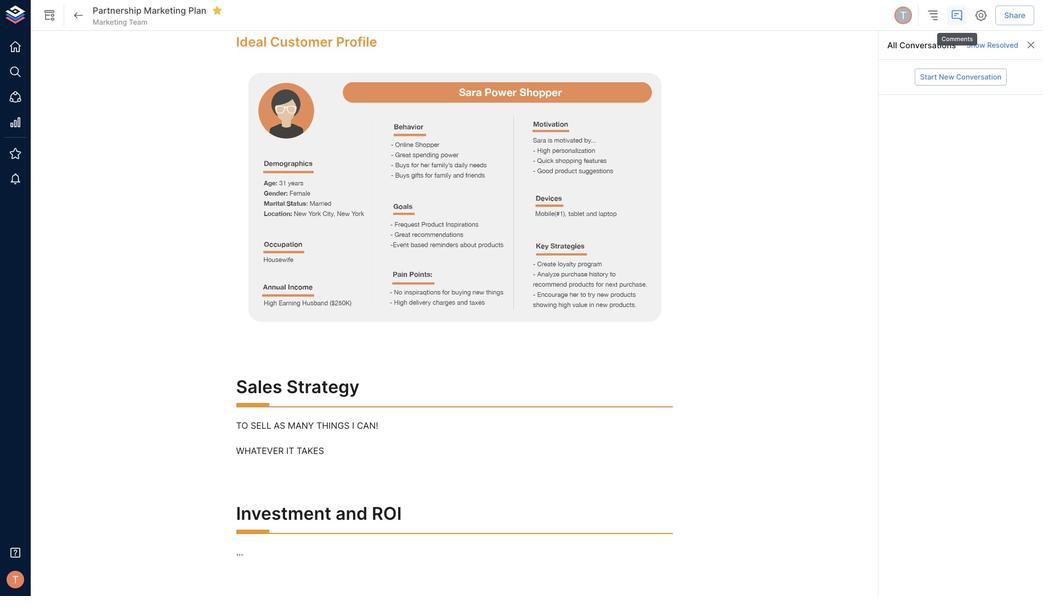 Task type: vqa. For each thing, say whether or not it's contained in the screenshot.
the "Team"
yes



Task type: describe. For each thing, give the bounding box(es) containing it.
as
[[274, 420, 285, 431]]

i
[[352, 420, 354, 431]]

investment
[[236, 503, 331, 524]]

takes
[[297, 446, 324, 457]]

table of contents image
[[927, 9, 940, 22]]

investment and roi
[[236, 503, 402, 524]]

strategy
[[287, 376, 360, 397]]

sales
[[236, 376, 282, 397]]

marketing team
[[93, 18, 148, 26]]

to
[[236, 420, 248, 431]]

profile
[[336, 34, 377, 50]]

comments tooltip
[[936, 25, 979, 47]]

new
[[939, 72, 955, 81]]

start new conversation button
[[915, 69, 1007, 85]]

sales strategy
[[236, 376, 360, 397]]

whatever it takes
[[236, 446, 324, 457]]

start new conversation
[[920, 72, 1002, 81]]

conversation
[[956, 72, 1002, 81]]

many
[[288, 420, 314, 431]]

start
[[920, 72, 937, 81]]

share
[[1005, 10, 1026, 20]]

whatever
[[236, 446, 284, 457]]

things
[[317, 420, 350, 431]]

show wiki image
[[43, 9, 56, 22]]

remove favorite image
[[212, 5, 222, 15]]

sell
[[251, 420, 271, 431]]

share button
[[996, 5, 1035, 25]]



Task type: locate. For each thing, give the bounding box(es) containing it.
and
[[336, 503, 368, 524]]

resolved
[[987, 40, 1019, 49]]

partnership marketing plan
[[93, 5, 206, 16]]

1 vertical spatial marketing
[[93, 18, 127, 26]]

1 horizontal spatial marketing
[[144, 5, 186, 16]]

comments image
[[951, 9, 964, 22]]

0 vertical spatial t button
[[893, 5, 914, 26]]

ideal customer profile
[[236, 34, 377, 50]]

0 horizontal spatial marketing
[[93, 18, 127, 26]]

0 vertical spatial marketing
[[144, 5, 186, 16]]

conversations
[[900, 40, 956, 50]]

show
[[967, 40, 986, 49]]

to sell as many things i can!
[[236, 420, 378, 431]]

0 vertical spatial t
[[900, 9, 907, 21]]

1 horizontal spatial t button
[[893, 5, 914, 26]]

marketing team link
[[93, 17, 148, 27]]

t
[[900, 9, 907, 21], [12, 574, 19, 586]]

t for the bottommost t button
[[12, 574, 19, 586]]

t for t button to the top
[[900, 9, 907, 21]]

0 horizontal spatial t
[[12, 574, 19, 586]]

customer
[[270, 34, 333, 50]]

team
[[129, 18, 148, 26]]

marketing down partnership
[[93, 18, 127, 26]]

1 vertical spatial t button
[[3, 568, 27, 592]]

marketing up team
[[144, 5, 186, 16]]

0 horizontal spatial t button
[[3, 568, 27, 592]]

all conversations
[[888, 40, 956, 50]]

show resolved
[[967, 40, 1019, 49]]

settings image
[[975, 9, 988, 22]]

roi
[[372, 503, 402, 524]]

partnership
[[93, 5, 142, 16]]

ideal
[[236, 34, 267, 50]]

1 vertical spatial t
[[12, 574, 19, 586]]

t button
[[893, 5, 914, 26], [3, 568, 27, 592]]

marketing inside "link"
[[93, 18, 127, 26]]

…
[[236, 547, 243, 558]]

can!
[[357, 420, 378, 431]]

1 horizontal spatial t
[[900, 9, 907, 21]]

it
[[286, 446, 294, 457]]

all
[[888, 40, 897, 50]]

marketing
[[144, 5, 186, 16], [93, 18, 127, 26]]

go back image
[[72, 9, 85, 22]]

comments
[[942, 35, 973, 43]]

plan
[[188, 5, 206, 16]]



